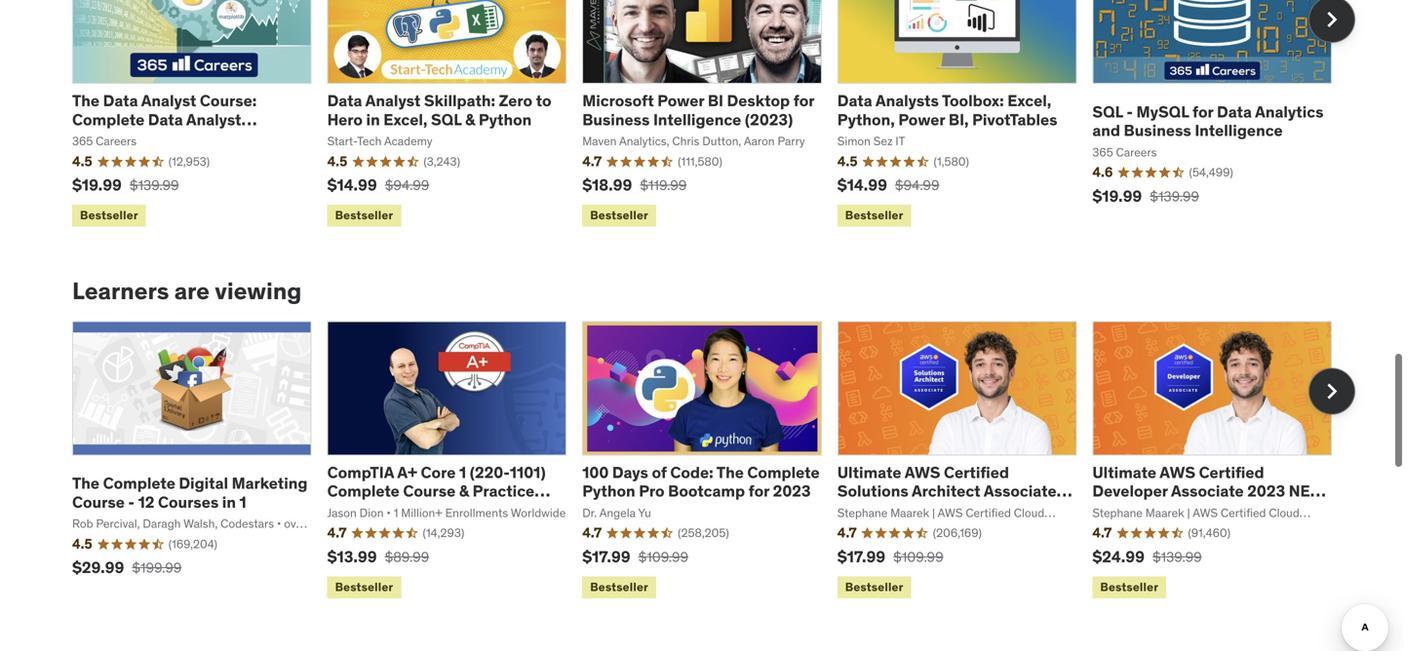Task type: locate. For each thing, give the bounding box(es) containing it.
course inside comptia a+ core 1 (220-1101) complete course & practice exam
[[403, 482, 456, 502]]

0 horizontal spatial course
[[72, 492, 125, 512]]

for right mysql
[[1193, 102, 1214, 122]]

1 ultimate from the left
[[838, 463, 902, 483]]

hero
[[327, 110, 363, 130]]

new
[[1289, 482, 1326, 502]]

2 aws from the left
[[1160, 463, 1196, 483]]

python left pro
[[582, 482, 636, 502]]

intelligence
[[653, 110, 742, 130], [1195, 121, 1283, 141]]

learners
[[72, 277, 169, 306]]

business inside microsoft power bi desktop for business intelligence (2023)
[[582, 110, 650, 130]]

0 horizontal spatial aws
[[905, 463, 941, 483]]

carousel element
[[72, 0, 1356, 231], [72, 321, 1356, 603]]

data analyst skillpath: zero to hero in excel, sql & python link
[[327, 91, 552, 130]]

excel, inside data analysts toolbox: excel, python, power bi, pivottables
[[1008, 91, 1052, 111]]

1 right digital
[[239, 492, 247, 512]]

aws
[[905, 463, 941, 483], [1160, 463, 1196, 483]]

aws inside ultimate aws certified developer associate 2023 new dva-c02
[[1160, 463, 1196, 483]]

0 horizontal spatial 1
[[239, 492, 247, 512]]

1 vertical spatial carousel element
[[72, 321, 1356, 603]]

to
[[536, 91, 552, 111]]

1 horizontal spatial sql
[[1093, 102, 1123, 122]]

2 ultimate from the left
[[1093, 463, 1157, 483]]

intelligence left (2023)
[[653, 110, 742, 130]]

the inside 100 days of code: the complete python pro bootcamp for 2023
[[717, 463, 744, 483]]

skillpath:
[[424, 91, 496, 111]]

associate
[[984, 482, 1057, 502], [1171, 482, 1244, 502]]

comptia a+ core 1 (220-1101) complete course & practice exam link
[[327, 463, 550, 520]]

1 horizontal spatial -
[[1127, 102, 1133, 122]]

power left the bi,
[[899, 110, 946, 130]]

certified
[[944, 463, 1010, 483], [1199, 463, 1265, 483]]

bootcamp
[[72, 128, 149, 148], [668, 482, 745, 502]]

pro
[[639, 482, 665, 502]]

excel,
[[1008, 91, 1052, 111], [384, 110, 428, 130]]

for right code:
[[749, 482, 770, 502]]

ultimate aws certified solutions architect associate saa-c03
[[838, 463, 1057, 520]]

0 horizontal spatial -
[[128, 492, 135, 512]]

1
[[459, 463, 466, 483], [239, 492, 247, 512]]

bi,
[[949, 110, 969, 130]]

1 horizontal spatial power
[[899, 110, 946, 130]]

certified for associate
[[1199, 463, 1265, 483]]

course left the (220-
[[403, 482, 456, 502]]

&
[[465, 110, 475, 130], [459, 482, 469, 502]]

course
[[403, 482, 456, 502], [72, 492, 125, 512]]

1 vertical spatial &
[[459, 482, 469, 502]]

data
[[103, 91, 138, 111], [327, 91, 362, 111], [838, 91, 873, 111], [1217, 102, 1252, 122], [148, 110, 183, 130]]

1 vertical spatial python
[[582, 482, 636, 502]]

1 horizontal spatial excel,
[[1008, 91, 1052, 111]]

1 vertical spatial -
[[128, 492, 135, 512]]

0 horizontal spatial in
[[222, 492, 236, 512]]

solutions
[[838, 482, 909, 502]]

0 horizontal spatial power
[[658, 91, 705, 111]]

complete
[[72, 110, 145, 130], [748, 463, 820, 483], [103, 474, 175, 494], [327, 482, 400, 502]]

1 horizontal spatial associate
[[1171, 482, 1244, 502]]

& inside comptia a+ core 1 (220-1101) complete course & practice exam
[[459, 482, 469, 502]]

comptia
[[327, 463, 394, 483]]

power inside microsoft power bi desktop for business intelligence (2023)
[[658, 91, 705, 111]]

developer
[[1093, 482, 1168, 502]]

practice
[[473, 482, 535, 502]]

python left to
[[479, 110, 532, 130]]

analyst inside data analyst skillpath: zero to hero in excel, sql & python
[[365, 91, 421, 111]]

excel, right toolbox:
[[1008, 91, 1052, 111]]

2 horizontal spatial for
[[1193, 102, 1214, 122]]

0 vertical spatial &
[[465, 110, 475, 130]]

1 inside comptia a+ core 1 (220-1101) complete course & practice exam
[[459, 463, 466, 483]]

ultimate for c03
[[838, 463, 902, 483]]

intelligence right mysql
[[1195, 121, 1283, 141]]

microsoft power bi desktop for business intelligence (2023) link
[[582, 91, 815, 130]]

c02
[[1130, 500, 1160, 520]]

1 certified from the left
[[944, 463, 1010, 483]]

for
[[794, 91, 815, 111], [1193, 102, 1214, 122], [749, 482, 770, 502]]

0 vertical spatial 1
[[459, 463, 466, 483]]

associate inside ultimate aws certified developer associate 2023 new dva-c02
[[1171, 482, 1244, 502]]

1 horizontal spatial python
[[582, 482, 636, 502]]

ultimate
[[838, 463, 902, 483], [1093, 463, 1157, 483]]

0 horizontal spatial 2023
[[773, 482, 811, 502]]

for right (2023)
[[794, 91, 815, 111]]

the data analyst course: complete data analyst bootcamp link
[[72, 91, 257, 148]]

business right "and"
[[1124, 121, 1192, 141]]

analyst
[[141, 91, 196, 111], [365, 91, 421, 111], [186, 110, 241, 130]]

-
[[1127, 102, 1133, 122], [128, 492, 135, 512]]

intelligence inside sql - mysql for data analytics and business intelligence
[[1195, 121, 1283, 141]]

ultimate inside ultimate aws certified solutions architect associate saa-c03
[[838, 463, 902, 483]]

1 horizontal spatial ultimate
[[1093, 463, 1157, 483]]

2023 left saa- on the bottom right
[[773, 482, 811, 502]]

1 horizontal spatial 1
[[459, 463, 466, 483]]

ultimate inside ultimate aws certified developer associate 2023 new dva-c02
[[1093, 463, 1157, 483]]

0 horizontal spatial for
[[749, 482, 770, 502]]

business
[[582, 110, 650, 130], [1124, 121, 1192, 141]]

1 right core
[[459, 463, 466, 483]]

core
[[421, 463, 456, 483]]

desktop
[[727, 91, 790, 111]]

1 aws from the left
[[905, 463, 941, 483]]

business inside sql - mysql for data analytics and business intelligence
[[1124, 121, 1192, 141]]

ultimate up the dva-
[[1093, 463, 1157, 483]]

0 horizontal spatial ultimate
[[838, 463, 902, 483]]

0 vertical spatial -
[[1127, 102, 1133, 122]]

the inside the complete digital marketing course - 12 courses in 1
[[72, 474, 100, 494]]

0 vertical spatial carousel element
[[72, 0, 1356, 231]]

- inside the complete digital marketing course - 12 courses in 1
[[128, 492, 135, 512]]

excel, right "hero"
[[384, 110, 428, 130]]

sql left mysql
[[1093, 102, 1123, 122]]

python
[[479, 110, 532, 130], [582, 482, 636, 502]]

associate right the architect
[[984, 482, 1057, 502]]

the inside the data analyst course: complete data analyst bootcamp
[[72, 91, 100, 111]]

in right "hero"
[[366, 110, 380, 130]]

dva-
[[1093, 500, 1130, 520]]

1 2023 from the left
[[773, 482, 811, 502]]

ultimate up saa- on the bottom right
[[838, 463, 902, 483]]

power left bi
[[658, 91, 705, 111]]

sql
[[1093, 102, 1123, 122], [431, 110, 462, 130]]

ultimate aws certified solutions architect associate saa-c03 link
[[838, 463, 1073, 520]]

0 vertical spatial python
[[479, 110, 532, 130]]

0 vertical spatial bootcamp
[[72, 128, 149, 148]]

1 vertical spatial bootcamp
[[668, 482, 745, 502]]

0 horizontal spatial bootcamp
[[72, 128, 149, 148]]

& left zero
[[465, 110, 475, 130]]

1 horizontal spatial 2023
[[1248, 482, 1286, 502]]

certified for architect
[[944, 463, 1010, 483]]

associate right c02
[[1171, 482, 1244, 502]]

the
[[72, 91, 100, 111], [717, 463, 744, 483], [72, 474, 100, 494]]

for inside 100 days of code: the complete python pro bootcamp for 2023
[[749, 482, 770, 502]]

& left the (220-
[[459, 482, 469, 502]]

1 horizontal spatial business
[[1124, 121, 1192, 141]]

2 carousel element from the top
[[72, 321, 1356, 603]]

0 horizontal spatial associate
[[984, 482, 1057, 502]]

0 horizontal spatial python
[[479, 110, 532, 130]]

python,
[[838, 110, 895, 130]]

business right to
[[582, 110, 650, 130]]

& inside data analyst skillpath: zero to hero in excel, sql & python
[[465, 110, 475, 130]]

power
[[658, 91, 705, 111], [899, 110, 946, 130]]

1 associate from the left
[[984, 482, 1057, 502]]

analytics
[[1255, 102, 1324, 122]]

carousel element containing the data analyst course: complete data analyst bootcamp
[[72, 0, 1356, 231]]

sql left zero
[[431, 110, 462, 130]]

2 2023 from the left
[[1248, 482, 1286, 502]]

in
[[366, 110, 380, 130], [222, 492, 236, 512]]

2023 left new
[[1248, 482, 1286, 502]]

1 horizontal spatial certified
[[1199, 463, 1265, 483]]

courses
[[158, 492, 219, 512]]

2023 inside 100 days of code: the complete python pro bootcamp for 2023
[[773, 482, 811, 502]]

1 horizontal spatial in
[[366, 110, 380, 130]]

0 horizontal spatial certified
[[944, 463, 1010, 483]]

the for 1101)
[[72, 474, 100, 494]]

0 horizontal spatial business
[[582, 110, 650, 130]]

0 horizontal spatial excel,
[[384, 110, 428, 130]]

1 carousel element from the top
[[72, 0, 1356, 231]]

1 horizontal spatial bootcamp
[[668, 482, 745, 502]]

2 associate from the left
[[1171, 482, 1244, 502]]

- left 12
[[128, 492, 135, 512]]

saa-
[[838, 500, 875, 520]]

certified inside ultimate aws certified solutions architect associate saa-c03
[[944, 463, 1010, 483]]

1 horizontal spatial for
[[794, 91, 815, 111]]

1 vertical spatial in
[[222, 492, 236, 512]]

aws inside ultimate aws certified solutions architect associate saa-c03
[[905, 463, 941, 483]]

architect
[[912, 482, 981, 502]]

1 horizontal spatial intelligence
[[1195, 121, 1283, 141]]

in right courses
[[222, 492, 236, 512]]

analysts
[[876, 91, 939, 111]]

12
[[138, 492, 155, 512]]

0 vertical spatial in
[[366, 110, 380, 130]]

next image
[[1317, 4, 1348, 35]]

bootcamp inside 100 days of code: the complete python pro bootcamp for 2023
[[668, 482, 745, 502]]

0 horizontal spatial intelligence
[[653, 110, 742, 130]]

data analysts toolbox: excel, python, power bi, pivottables link
[[838, 91, 1058, 130]]

bootcamp inside the data analyst course: complete data analyst bootcamp
[[72, 128, 149, 148]]

are
[[174, 277, 210, 306]]

1 horizontal spatial course
[[403, 482, 456, 502]]

ultimate for dva-
[[1093, 463, 1157, 483]]

0 horizontal spatial sql
[[431, 110, 462, 130]]

- right "and"
[[1127, 102, 1133, 122]]

course left 12
[[72, 492, 125, 512]]

certified inside ultimate aws certified developer associate 2023 new dva-c02
[[1199, 463, 1265, 483]]

complete inside comptia a+ core 1 (220-1101) complete course & practice exam
[[327, 482, 400, 502]]

2 certified from the left
[[1199, 463, 1265, 483]]

aws for architect
[[905, 463, 941, 483]]

1 horizontal spatial aws
[[1160, 463, 1196, 483]]

100
[[582, 463, 609, 483]]

2023
[[773, 482, 811, 502], [1248, 482, 1286, 502]]

1 vertical spatial 1
[[239, 492, 247, 512]]



Task type: describe. For each thing, give the bounding box(es) containing it.
mysql
[[1137, 102, 1189, 122]]

the complete digital marketing course - 12 courses in 1
[[72, 474, 308, 512]]

1101)
[[510, 463, 546, 483]]

next image
[[1317, 376, 1348, 407]]

complete inside the data analyst course: complete data analyst bootcamp
[[72, 110, 145, 130]]

2023 inside ultimate aws certified developer associate 2023 new dva-c02
[[1248, 482, 1286, 502]]

data inside sql - mysql for data analytics and business intelligence
[[1217, 102, 1252, 122]]

(2023)
[[745, 110, 793, 130]]

ultimate aws certified developer associate 2023 new dva-c02
[[1093, 463, 1326, 520]]

comptia a+ core 1 (220-1101) complete course & practice exam
[[327, 463, 546, 520]]

c03
[[875, 500, 905, 520]]

digital
[[179, 474, 228, 494]]

sql inside sql - mysql for data analytics and business intelligence
[[1093, 102, 1123, 122]]

pivottables
[[973, 110, 1058, 130]]

python inside 100 days of code: the complete python pro bootcamp for 2023
[[582, 482, 636, 502]]

sql - mysql for data analytics and business intelligence link
[[1093, 102, 1324, 141]]

python inside data analyst skillpath: zero to hero in excel, sql & python
[[479, 110, 532, 130]]

data inside data analysts toolbox: excel, python, power bi, pivottables
[[838, 91, 873, 111]]

viewing
[[215, 277, 302, 306]]

course inside the complete digital marketing course - 12 courses in 1
[[72, 492, 125, 512]]

power inside data analysts toolbox: excel, python, power bi, pivottables
[[899, 110, 946, 130]]

excel, inside data analyst skillpath: zero to hero in excel, sql & python
[[384, 110, 428, 130]]

intelligence inside microsoft power bi desktop for business intelligence (2023)
[[653, 110, 742, 130]]

code:
[[670, 463, 714, 483]]

for inside sql - mysql for data analytics and business intelligence
[[1193, 102, 1214, 122]]

days
[[612, 463, 649, 483]]

in inside the complete digital marketing course - 12 courses in 1
[[222, 492, 236, 512]]

the complete digital marketing course - 12 courses in 1 link
[[72, 474, 308, 512]]

data inside data analyst skillpath: zero to hero in excel, sql & python
[[327, 91, 362, 111]]

marketing
[[232, 474, 308, 494]]

ultimate aws certified developer associate 2023 new dva-c02 link
[[1093, 463, 1326, 520]]

sql inside data analyst skillpath: zero to hero in excel, sql & python
[[431, 110, 462, 130]]

the for hero
[[72, 91, 100, 111]]

sql - mysql for data analytics and business intelligence
[[1093, 102, 1324, 141]]

exam
[[327, 500, 368, 520]]

100 days of code: the complete python pro bootcamp for 2023
[[582, 463, 820, 502]]

- inside sql - mysql for data analytics and business intelligence
[[1127, 102, 1133, 122]]

data analyst skillpath: zero to hero in excel, sql & python
[[327, 91, 552, 130]]

zero
[[499, 91, 533, 111]]

of
[[652, 463, 667, 483]]

for inside microsoft power bi desktop for business intelligence (2023)
[[794, 91, 815, 111]]

complete inside the complete digital marketing course - 12 courses in 1
[[103, 474, 175, 494]]

associate inside ultimate aws certified solutions architect associate saa-c03
[[984, 482, 1057, 502]]

carousel element containing comptia a+ core 1 (220-1101) complete course & practice exam
[[72, 321, 1356, 603]]

bi
[[708, 91, 724, 111]]

microsoft
[[582, 91, 654, 111]]

in inside data analyst skillpath: zero to hero in excel, sql & python
[[366, 110, 380, 130]]

and
[[1093, 121, 1121, 141]]

(220-
[[470, 463, 510, 483]]

aws for associate
[[1160, 463, 1196, 483]]

course:
[[200, 91, 257, 111]]

100 days of code: the complete python pro bootcamp for 2023 link
[[582, 463, 820, 502]]

data analysts toolbox: excel, python, power bi, pivottables
[[838, 91, 1058, 130]]

microsoft power bi desktop for business intelligence (2023)
[[582, 91, 815, 130]]

the data analyst course: complete data analyst bootcamp
[[72, 91, 257, 148]]

toolbox:
[[942, 91, 1004, 111]]

complete inside 100 days of code: the complete python pro bootcamp for 2023
[[748, 463, 820, 483]]

learners are viewing
[[72, 277, 302, 306]]

a+
[[397, 463, 417, 483]]

1 inside the complete digital marketing course - 12 courses in 1
[[239, 492, 247, 512]]



Task type: vqa. For each thing, say whether or not it's contained in the screenshot.
The To in the The Game Design and AI Master Class Beginner to Expert
no



